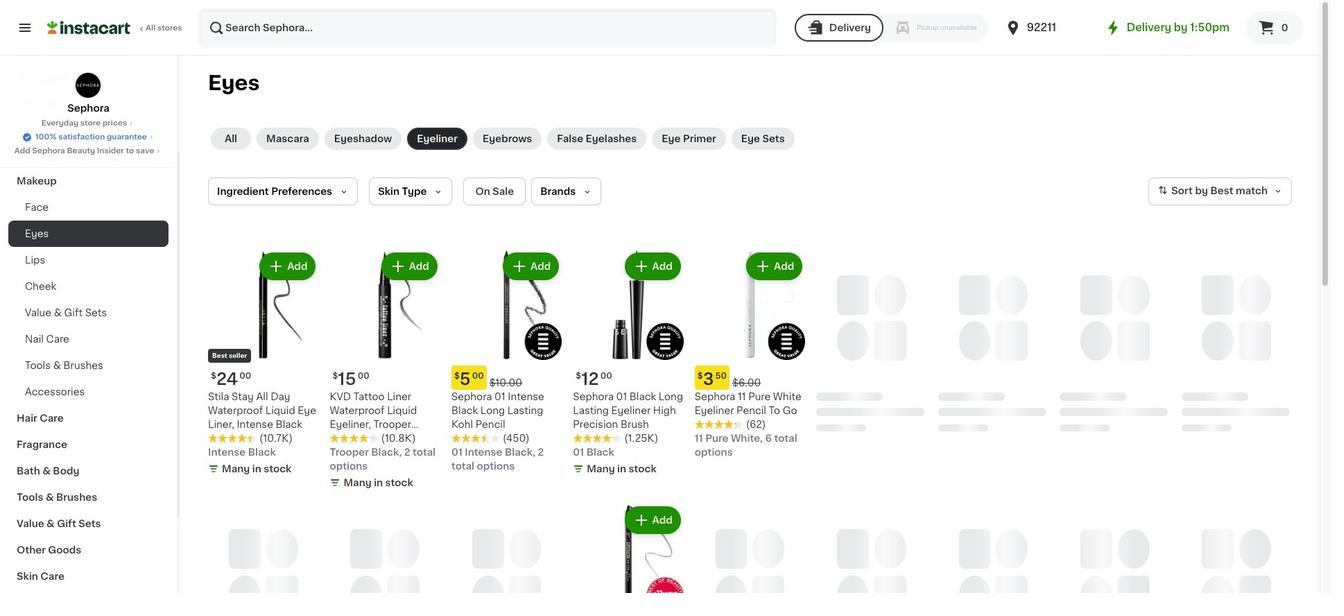 Task type: vqa. For each thing, say whether or not it's contained in the screenshot.
H-E-B logo
no



Task type: describe. For each thing, give the bounding box(es) containing it.
skin for skin type
[[378, 187, 400, 196]]

bath & body
[[17, 466, 79, 476]]

total inside trooper black, 2 total options
[[413, 448, 436, 457]]

mascara link
[[257, 128, 319, 150]]

pure inside 11 pure white, 6 total options
[[706, 434, 729, 444]]

100%
[[35, 133, 57, 141]]

in for 24
[[252, 464, 261, 474]]

pencil inside the $ 3 50 $6.00 sephora 11 pure white eyeliner pencil to go
[[737, 406, 767, 416]]

intense inside stila stay all day waterproof liquid eye liner, intense black
[[237, 420, 273, 430]]

sets for 1st value & gift sets link from the bottom of the page
[[79, 519, 101, 529]]

sephora link
[[67, 72, 109, 115]]

delivery for delivery by 1:50pm
[[1127, 22, 1172, 33]]

00 for 15
[[358, 372, 370, 380]]

many in stock for 12
[[587, 464, 657, 474]]

00 inside $ 5 00 $10.00 sephora 01 intense black long lasting kohl pencil
[[472, 372, 484, 380]]

0 horizontal spatial eyes
[[25, 229, 49, 239]]

11 pure white, 6 total options
[[695, 434, 797, 457]]

body
[[53, 466, 79, 476]]

goods
[[48, 545, 81, 555]]

again
[[70, 73, 98, 83]]

ingredient
[[217, 187, 269, 196]]

lists
[[39, 101, 63, 110]]

party
[[58, 150, 85, 160]]

sephora inside $ 5 00 $10.00 sephora 01 intense black long lasting kohl pencil
[[451, 392, 492, 402]]

eyebrows
[[483, 134, 532, 144]]

buy it again link
[[8, 64, 169, 92]]

liquid inside stila stay all day waterproof liquid eye liner, intense black
[[265, 406, 295, 416]]

instacart logo image
[[47, 19, 130, 36]]

add for 24
[[287, 262, 308, 271]]

$ 3 50 $6.00 sephora 11 pure white eyeliner pencil to go
[[695, 371, 802, 416]]

0 vertical spatial value & gift sets
[[25, 308, 107, 318]]

long inside $ 5 00 $10.00 sephora 01 intense black long lasting kohl pencil
[[481, 406, 505, 416]]

face
[[25, 203, 49, 212]]

sephora inside sephora 01 black long lasting eyeliner high precision brush
[[573, 392, 614, 402]]

buy
[[39, 73, 59, 83]]

everyday
[[41, 119, 78, 127]]

nail care
[[25, 334, 69, 344]]

& right bath
[[42, 466, 51, 476]]

eye for eye sets
[[741, 134, 760, 144]]

& up other goods
[[47, 519, 55, 529]]

kohl
[[451, 420, 473, 430]]

add for $10.00
[[531, 262, 551, 271]]

add button for 24
[[261, 254, 315, 279]]

hair care link
[[8, 405, 169, 431]]

false eyelashes
[[557, 134, 637, 144]]

best seller
[[212, 353, 247, 359]]

intense inside 01 intense black, 2 total options
[[465, 448, 503, 457]]

pure inside the $ 3 50 $6.00 sephora 11 pure white eyeliner pencil to go
[[749, 392, 771, 402]]

1 vertical spatial tools & brushes
[[17, 493, 97, 502]]

everyday store prices link
[[41, 118, 135, 129]]

makeup
[[17, 176, 57, 186]]

add button for 15
[[383, 254, 436, 279]]

eyeliner,
[[330, 420, 371, 430]]

1 vertical spatial value & gift sets
[[17, 519, 101, 529]]

preferences
[[271, 187, 332, 196]]

in for 12
[[617, 464, 626, 474]]

(450)
[[503, 434, 530, 444]]

go
[[783, 406, 797, 416]]

liner,
[[208, 420, 234, 430]]

sort by
[[1172, 186, 1208, 196]]

tools for first tools & brushes link
[[25, 361, 51, 370]]

high
[[653, 406, 676, 416]]

brushes for first tools & brushes link
[[63, 361, 103, 370]]

12
[[581, 371, 599, 387]]

brushes for 2nd tools & brushes link
[[56, 493, 97, 502]]

1 value & gift sets link from the top
[[8, 300, 169, 326]]

6
[[765, 434, 772, 444]]

black inside stila stay all day waterproof liquid eye liner, intense black
[[276, 420, 302, 430]]

eye sets
[[741, 134, 785, 144]]

nail
[[25, 334, 44, 344]]

options inside trooper black, 2 total options
[[330, 462, 368, 471]]

sephora inside add sephora beauty insider to save link
[[32, 147, 65, 155]]

stay
[[232, 392, 254, 402]]

trooper inside trooper black, 2 total options
[[330, 448, 369, 457]]

add for 12
[[652, 262, 673, 271]]

other goods
[[17, 545, 81, 555]]

product group containing 3
[[695, 250, 806, 460]]

& up nail care
[[54, 308, 62, 318]]

mascara
[[266, 134, 309, 144]]

intense black
[[208, 448, 276, 457]]

2 tools & brushes link from the top
[[8, 484, 169, 511]]

product group containing 15
[[330, 250, 440, 493]]

stores
[[157, 24, 182, 32]]

black inside sephora 01 black long lasting eyeliner high precision brush
[[630, 392, 656, 402]]

(1.25k)
[[625, 434, 659, 444]]

hair
[[17, 413, 37, 423]]

best for best match
[[1211, 186, 1234, 196]]

everyday store prices
[[41, 119, 127, 127]]

sephora up the store at the left of the page
[[67, 103, 109, 113]]

& down bath & body
[[46, 493, 54, 502]]

day
[[271, 392, 290, 402]]

sephora 01 black long lasting eyeliner high precision brush
[[573, 392, 683, 430]]

care for skin care
[[40, 572, 64, 581]]

value for 1st value & gift sets link
[[25, 308, 51, 318]]

nail care link
[[8, 326, 169, 352]]

100% satisfaction guarantee button
[[22, 129, 155, 143]]

delivery by 1:50pm
[[1127, 22, 1230, 33]]

sort
[[1172, 186, 1193, 196]]

lips link
[[8, 247, 169, 273]]

lists link
[[8, 92, 169, 119]]

product group containing add
[[573, 504, 684, 593]]

many for 15
[[344, 478, 372, 488]]

eyeliner inside the $ 3 50 $6.00 sephora 11 pure white eyeliner pencil to go
[[695, 406, 734, 416]]

lasting inside $ 5 00 $10.00 sephora 01 intense black long lasting kohl pencil
[[508, 406, 543, 416]]

seller
[[229, 353, 247, 359]]

15
[[338, 371, 356, 387]]

holiday party ready beauty link
[[8, 142, 169, 168]]

to
[[769, 406, 780, 416]]

makeup link
[[8, 168, 169, 194]]

01 inside sephora 01 black long lasting eyeliner high precision brush
[[616, 392, 627, 402]]

cheek
[[25, 282, 56, 291]]

add for $6.00
[[774, 262, 794, 271]]

eye sets link
[[732, 128, 795, 150]]

& up accessories
[[53, 361, 61, 370]]

save
[[136, 147, 154, 155]]

add button for 12
[[626, 254, 680, 279]]

false eyelashes link
[[547, 128, 647, 150]]

0 vertical spatial sets
[[763, 134, 785, 144]]

eye inside stila stay all day waterproof liquid eye liner, intense black
[[298, 406, 316, 416]]

waterproof inside kvd tattoo liner waterproof liquid eyeliner, trooper black 10
[[330, 406, 385, 416]]

best for best seller
[[212, 353, 227, 359]]

options for 5
[[477, 462, 515, 471]]

holiday party ready beauty
[[17, 150, 158, 160]]

all for all stores
[[146, 24, 156, 32]]

$ 5 00 $10.00 sephora 01 intense black long lasting kohl pencil
[[451, 371, 544, 430]]

11 inside the $ 3 50 $6.00 sephora 11 pure white eyeliner pencil to go
[[738, 392, 746, 402]]

add button for $6.00
[[748, 254, 801, 279]]

$ 12 00
[[576, 371, 612, 387]]

01 inside $ 5 00 $10.00 sephora 01 intense black long lasting kohl pencil
[[495, 392, 506, 402]]

$ for 24
[[211, 372, 216, 380]]

many in stock for 24
[[222, 464, 292, 474]]

holiday
[[17, 150, 55, 160]]

other goods link
[[8, 537, 169, 563]]

skin care link
[[8, 563, 169, 590]]

type
[[402, 187, 427, 196]]

trooper inside kvd tattoo liner waterproof liquid eyeliner, trooper black 10
[[374, 420, 411, 430]]

add for 15
[[409, 262, 429, 271]]

shop
[[39, 45, 65, 55]]

$ 24 00
[[211, 371, 251, 387]]

options for 3
[[695, 448, 733, 457]]

01 inside 01 intense black, 2 total options
[[451, 448, 463, 457]]

0 vertical spatial eyes
[[208, 73, 260, 93]]

add sephora beauty insider to save link
[[14, 146, 163, 157]]

black, inside 01 intense black, 2 total options
[[505, 448, 536, 457]]



Task type: locate. For each thing, give the bounding box(es) containing it.
1 horizontal spatial waterproof
[[330, 406, 385, 416]]

all up ingredient
[[225, 134, 237, 144]]

by right sort on the right of page
[[1195, 186, 1208, 196]]

by for sort
[[1195, 186, 1208, 196]]

match
[[1236, 186, 1268, 196]]

eyes link
[[8, 221, 169, 247]]

precision
[[573, 420, 618, 430]]

0 vertical spatial long
[[659, 392, 683, 402]]

intense up (10.7k)
[[237, 420, 273, 430]]

0 vertical spatial 11
[[738, 392, 746, 402]]

black up high
[[630, 392, 656, 402]]

2 left 01 black
[[538, 448, 544, 457]]

stock down (1.25k)
[[629, 464, 657, 474]]

tools down bath
[[17, 493, 43, 502]]

intense
[[508, 392, 544, 402], [237, 420, 273, 430], [208, 448, 246, 457], [465, 448, 503, 457]]

tools for 2nd tools & brushes link
[[17, 493, 43, 502]]

1 horizontal spatial black,
[[505, 448, 536, 457]]

1 horizontal spatial skin
[[378, 187, 400, 196]]

skin inside skin type dropdown button
[[378, 187, 400, 196]]

lasting up (450)
[[508, 406, 543, 416]]

brands button
[[532, 178, 602, 205]]

2 horizontal spatial in
[[617, 464, 626, 474]]

5 $ from the left
[[698, 372, 703, 380]]

stock for 12
[[629, 464, 657, 474]]

add button for $10.00
[[504, 254, 558, 279]]

0 vertical spatial care
[[46, 334, 69, 344]]

00 right 15
[[358, 372, 370, 380]]

many for 12
[[587, 464, 615, 474]]

in down (1.25k)
[[617, 464, 626, 474]]

eyeliner up type on the top
[[417, 134, 458, 144]]

options
[[695, 448, 733, 457], [330, 462, 368, 471], [477, 462, 515, 471]]

waterproof
[[208, 406, 263, 416], [330, 406, 385, 416]]

options down (450)
[[477, 462, 515, 471]]

stila
[[208, 392, 229, 402]]

value & gift sets
[[25, 308, 107, 318], [17, 519, 101, 529]]

stock down (10.7k)
[[264, 464, 292, 474]]

0 horizontal spatial liquid
[[265, 406, 295, 416]]

1 vertical spatial trooper
[[330, 448, 369, 457]]

1 vertical spatial brushes
[[56, 493, 97, 502]]

$10.00
[[490, 378, 522, 388]]

stock for 24
[[264, 464, 292, 474]]

total for 3
[[774, 434, 797, 444]]

product group containing 12
[[573, 250, 684, 479]]

0 button
[[1247, 11, 1303, 44]]

accessories
[[25, 387, 85, 397]]

2 vertical spatial care
[[40, 572, 64, 581]]

ready
[[87, 150, 119, 160]]

in for 15
[[374, 478, 383, 488]]

2 vertical spatial sets
[[79, 519, 101, 529]]

value & gift sets link up nail care
[[8, 300, 169, 326]]

brush
[[621, 420, 649, 430]]

0 horizontal spatial by
[[1174, 22, 1188, 33]]

0 vertical spatial total
[[774, 434, 797, 444]]

0 horizontal spatial eyeliner
[[417, 134, 458, 144]]

delivery button
[[795, 14, 884, 42]]

skin type button
[[369, 178, 453, 205]]

3
[[703, 371, 714, 387]]

sephora down the 5
[[451, 392, 492, 402]]

care for nail care
[[46, 334, 69, 344]]

2 horizontal spatial options
[[695, 448, 733, 457]]

2 horizontal spatial many in stock
[[587, 464, 657, 474]]

1 00 from the left
[[239, 372, 251, 380]]

long up high
[[659, 392, 683, 402]]

pencil up (62)
[[737, 406, 767, 416]]

01 down precision
[[573, 448, 584, 457]]

liquid down liner
[[387, 406, 417, 416]]

0 horizontal spatial black,
[[371, 448, 402, 457]]

bath & body link
[[8, 458, 169, 484]]

lasting up precision
[[573, 406, 609, 416]]

gift down cheek link
[[64, 308, 83, 318]]

kvd tattoo liner waterproof liquid eyeliner, trooper black 10
[[330, 392, 417, 444]]

liquid down day
[[265, 406, 295, 416]]

by left 1:50pm
[[1174, 22, 1188, 33]]

2 black, from the left
[[505, 448, 536, 457]]

black down (10.7k)
[[248, 448, 276, 457]]

black, down (450)
[[505, 448, 536, 457]]

hair care
[[17, 413, 64, 423]]

01 up the brush
[[616, 392, 627, 402]]

sets for 1st value & gift sets link
[[85, 308, 107, 318]]

stock
[[264, 464, 292, 474], [629, 464, 657, 474], [385, 478, 413, 488]]

best inside field
[[1211, 186, 1234, 196]]

1 waterproof from the left
[[208, 406, 263, 416]]

1 vertical spatial sets
[[85, 308, 107, 318]]

0 horizontal spatial 11
[[695, 434, 703, 444]]

1 vertical spatial value
[[17, 519, 44, 529]]

1 vertical spatial tools & brushes link
[[8, 484, 169, 511]]

best left seller
[[212, 353, 227, 359]]

$3.50 original price: $6.00 element
[[695, 366, 806, 390]]

11
[[738, 392, 746, 402], [695, 434, 703, 444]]

1 vertical spatial pure
[[706, 434, 729, 444]]

eyeliner link
[[407, 128, 468, 150]]

care
[[46, 334, 69, 344], [40, 413, 64, 423], [40, 572, 64, 581]]

0 horizontal spatial in
[[252, 464, 261, 474]]

00 right the 5
[[472, 372, 484, 380]]

1 horizontal spatial pure
[[749, 392, 771, 402]]

1 horizontal spatial delivery
[[1127, 22, 1172, 33]]

eyeliner up the brush
[[611, 406, 651, 416]]

value & gift sets up nail care
[[25, 308, 107, 318]]

00 inside $ 12 00
[[601, 372, 612, 380]]

black down precision
[[587, 448, 614, 457]]

gift up goods
[[57, 519, 76, 529]]

many in stock for 15
[[344, 478, 413, 488]]

2 $ from the left
[[333, 372, 338, 380]]

skin inside "skin care" link
[[17, 572, 38, 581]]

0 horizontal spatial delivery
[[830, 23, 871, 33]]

care right nail at bottom left
[[46, 334, 69, 344]]

0 horizontal spatial many
[[222, 464, 250, 474]]

0 horizontal spatial lasting
[[508, 406, 543, 416]]

None search field
[[198, 8, 777, 47]]

many in stock down trooper black, 2 total options on the left of page
[[344, 478, 413, 488]]

0 vertical spatial skin
[[378, 187, 400, 196]]

1:50pm
[[1191, 22, 1230, 33]]

1 horizontal spatial lasting
[[573, 406, 609, 416]]

ingredient preferences
[[217, 187, 332, 196]]

2 horizontal spatial all
[[256, 392, 268, 402]]

1 black, from the left
[[371, 448, 402, 457]]

92211 button
[[1005, 8, 1088, 47]]

0 horizontal spatial pencil
[[476, 420, 505, 430]]

lasting
[[573, 406, 609, 416], [508, 406, 543, 416]]

00 for 24
[[239, 372, 251, 380]]

waterproof up eyeliner,
[[330, 406, 385, 416]]

intense down liner,
[[208, 448, 246, 457]]

value for 1st value & gift sets link from the bottom of the page
[[17, 519, 44, 529]]

1 horizontal spatial 2
[[538, 448, 544, 457]]

1 tools & brushes link from the top
[[8, 352, 169, 379]]

1 vertical spatial care
[[40, 413, 64, 423]]

primer
[[683, 134, 716, 144]]

$ for 15
[[333, 372, 338, 380]]

long
[[659, 392, 683, 402], [481, 406, 505, 416]]

2 horizontal spatial total
[[774, 434, 797, 444]]

1 horizontal spatial in
[[374, 478, 383, 488]]

intense down $10.00 in the left of the page
[[508, 392, 544, 402]]

waterproof inside stila stay all day waterproof liquid eye liner, intense black
[[208, 406, 263, 416]]

0 horizontal spatial options
[[330, 462, 368, 471]]

total inside 01 intense black, 2 total options
[[451, 462, 475, 471]]

$ left 50
[[698, 372, 703, 380]]

1 vertical spatial pencil
[[476, 420, 505, 430]]

eye for eye primer
[[662, 134, 681, 144]]

liquid inside kvd tattoo liner waterproof liquid eyeliner, trooper black 10
[[387, 406, 417, 416]]

many in stock down intense black on the left bottom of page
[[222, 464, 292, 474]]

0 horizontal spatial best
[[212, 353, 227, 359]]

$ up precision
[[576, 372, 581, 380]]

value up other
[[17, 519, 44, 529]]

2 value & gift sets link from the top
[[8, 511, 169, 537]]

3 $ from the left
[[576, 372, 581, 380]]

0 vertical spatial best
[[1211, 186, 1234, 196]]

sephora down $ 12 00
[[573, 392, 614, 402]]

in down trooper black, 2 total options on the left of page
[[374, 478, 383, 488]]

many down intense black on the left bottom of page
[[222, 464, 250, 474]]

2 horizontal spatial eyeliner
[[695, 406, 734, 416]]

black inside kvd tattoo liner waterproof liquid eyeliner, trooper black 10
[[330, 434, 356, 444]]

0 horizontal spatial stock
[[264, 464, 292, 474]]

0 vertical spatial pencil
[[737, 406, 767, 416]]

1 $ from the left
[[211, 372, 216, 380]]

1 vertical spatial by
[[1195, 186, 1208, 196]]

0 horizontal spatial pure
[[706, 434, 729, 444]]

2 2 from the left
[[538, 448, 544, 457]]

sephora inside the $ 3 50 $6.00 sephora 11 pure white eyeliner pencil to go
[[695, 392, 736, 402]]

product group containing 5
[[451, 250, 562, 473]]

options down white,
[[695, 448, 733, 457]]

0 horizontal spatial eye
[[298, 406, 316, 416]]

options down 10 on the bottom of page
[[330, 462, 368, 471]]

black inside $ 5 00 $10.00 sephora 01 intense black long lasting kohl pencil
[[451, 406, 478, 416]]

4 $ from the left
[[454, 372, 460, 380]]

sephora down 100% at the left of the page
[[32, 147, 65, 155]]

product group
[[208, 250, 319, 479], [330, 250, 440, 493], [451, 250, 562, 473], [573, 250, 684, 479], [695, 250, 806, 460], [573, 504, 684, 593]]

1 horizontal spatial many in stock
[[344, 478, 413, 488]]

2 inside trooper black, 2 total options
[[404, 448, 410, 457]]

by inside delivery by 1:50pm link
[[1174, 22, 1188, 33]]

$ up kohl
[[454, 372, 460, 380]]

all left stores
[[146, 24, 156, 32]]

sephora down '3'
[[695, 392, 736, 402]]

$ inside the $ 3 50 $6.00 sephora 11 pure white eyeliner pencil to go
[[698, 372, 703, 380]]

1 horizontal spatial best
[[1211, 186, 1234, 196]]

by inside best match sort by field
[[1195, 186, 1208, 196]]

0 horizontal spatial skin
[[17, 572, 38, 581]]

kvd
[[330, 392, 351, 402]]

all
[[146, 24, 156, 32], [225, 134, 237, 144], [256, 392, 268, 402]]

value & gift sets link up goods
[[8, 511, 169, 537]]

store
[[80, 119, 101, 127]]

0 horizontal spatial all
[[146, 24, 156, 32]]

eyeliner down '3'
[[695, 406, 734, 416]]

1 horizontal spatial options
[[477, 462, 515, 471]]

★★★★★
[[695, 420, 743, 430], [695, 420, 743, 430], [208, 434, 257, 444], [208, 434, 257, 444], [330, 434, 378, 444], [330, 434, 378, 444], [573, 434, 622, 444], [573, 434, 622, 444], [451, 434, 500, 444], [451, 434, 500, 444]]

on
[[475, 187, 490, 196]]

trooper up (10.8k)
[[374, 420, 411, 430]]

skin for skin care
[[17, 572, 38, 581]]

3 00 from the left
[[601, 372, 612, 380]]

insider
[[97, 147, 124, 155]]

tools & brushes down bath & body
[[17, 493, 97, 502]]

pencil right kohl
[[476, 420, 505, 430]]

sephora logo image
[[75, 72, 102, 99]]

gift for 1st value & gift sets link from the bottom of the page
[[57, 519, 76, 529]]

0 vertical spatial tools & brushes link
[[8, 352, 169, 379]]

all inside stila stay all day waterproof liquid eye liner, intense black
[[256, 392, 268, 402]]

11 left white,
[[695, 434, 703, 444]]

all link
[[211, 128, 251, 150]]

Best match Sort by field
[[1149, 178, 1292, 205]]

pure down $6.00
[[749, 392, 771, 402]]

00 inside $ 24 00
[[239, 372, 251, 380]]

1 vertical spatial value & gift sets link
[[8, 511, 169, 537]]

pure left white,
[[706, 434, 729, 444]]

black, down (10.8k)
[[371, 448, 402, 457]]

1 vertical spatial eyes
[[25, 229, 49, 239]]

lips
[[25, 255, 45, 265]]

1 vertical spatial tools
[[17, 493, 43, 502]]

skin down other
[[17, 572, 38, 581]]

1 vertical spatial all
[[225, 134, 237, 144]]

0
[[1282, 23, 1289, 33]]

trooper black, 2 total options
[[330, 448, 436, 471]]

1 horizontal spatial many
[[344, 478, 372, 488]]

all left day
[[256, 392, 268, 402]]

1 horizontal spatial stock
[[385, 478, 413, 488]]

trooper
[[374, 420, 411, 430], [330, 448, 369, 457]]

01 black
[[573, 448, 614, 457]]

add button
[[261, 254, 315, 279], [383, 254, 436, 279], [504, 254, 558, 279], [626, 254, 680, 279], [748, 254, 801, 279], [626, 508, 680, 533]]

tools & brushes link down body
[[8, 484, 169, 511]]

many down trooper black, 2 total options on the left of page
[[344, 478, 372, 488]]

care down other goods
[[40, 572, 64, 581]]

intense down kohl
[[465, 448, 503, 457]]

2 vertical spatial total
[[451, 462, 475, 471]]

01 down kohl
[[451, 448, 463, 457]]

tools & brushes up accessories
[[25, 361, 103, 370]]

eyes down face
[[25, 229, 49, 239]]

1 vertical spatial skin
[[17, 572, 38, 581]]

1 horizontal spatial liquid
[[387, 406, 417, 416]]

0 vertical spatial value
[[25, 308, 51, 318]]

pencil
[[737, 406, 767, 416], [476, 420, 505, 430]]

by for delivery
[[1174, 22, 1188, 33]]

pencil inside $ 5 00 $10.00 sephora 01 intense black long lasting kohl pencil
[[476, 420, 505, 430]]

eyeliner inside sephora 01 black long lasting eyeliner high precision brush
[[611, 406, 651, 416]]

$ inside $ 5 00 $10.00 sephora 01 intense black long lasting kohl pencil
[[454, 372, 460, 380]]

stock down trooper black, 2 total options on the left of page
[[385, 478, 413, 488]]

brushes down nail care link
[[63, 361, 103, 370]]

black up kohl
[[451, 406, 478, 416]]

black, inside trooper black, 2 total options
[[371, 448, 402, 457]]

0 vertical spatial trooper
[[374, 420, 411, 430]]

intense inside $ 5 00 $10.00 sephora 01 intense black long lasting kohl pencil
[[508, 392, 544, 402]]

long inside sephora 01 black long lasting eyeliner high precision brush
[[659, 392, 683, 402]]

0 horizontal spatial many in stock
[[222, 464, 292, 474]]

1 vertical spatial best
[[212, 353, 227, 359]]

sale
[[493, 187, 514, 196]]

other
[[17, 545, 46, 555]]

$ inside $ 24 00
[[211, 372, 216, 380]]

tattoo
[[354, 392, 385, 402]]

1 horizontal spatial eyes
[[208, 73, 260, 93]]

$ for 12
[[576, 372, 581, 380]]

all stores link
[[47, 8, 183, 47]]

2 vertical spatial all
[[256, 392, 268, 402]]

tools & brushes link up accessories
[[8, 352, 169, 379]]

many for 24
[[222, 464, 250, 474]]

1 vertical spatial long
[[481, 406, 505, 416]]

eyes up all link
[[208, 73, 260, 93]]

$ up stila
[[211, 372, 216, 380]]

$5.00 original price: $10.00 element
[[451, 366, 562, 390]]

delivery for delivery
[[830, 23, 871, 33]]

product group containing 24
[[208, 250, 319, 479]]

Search field
[[200, 10, 775, 46]]

ingredient preferences button
[[208, 178, 358, 205]]

care for hair care
[[40, 413, 64, 423]]

4 00 from the left
[[472, 372, 484, 380]]

options inside 11 pure white, 6 total options
[[695, 448, 733, 457]]

1 vertical spatial total
[[413, 448, 436, 457]]

0 vertical spatial tools & brushes
[[25, 361, 103, 370]]

long down $10.00 in the left of the page
[[481, 406, 505, 416]]

0 vertical spatial value & gift sets link
[[8, 300, 169, 326]]

1 horizontal spatial by
[[1195, 186, 1208, 196]]

24
[[216, 371, 238, 387]]

eyelashes
[[586, 134, 637, 144]]

1 horizontal spatial 11
[[738, 392, 746, 402]]

0 horizontal spatial trooper
[[330, 448, 369, 457]]

value down cheek
[[25, 308, 51, 318]]

many in stock
[[222, 464, 292, 474], [587, 464, 657, 474], [344, 478, 413, 488]]

2 lasting from the left
[[508, 406, 543, 416]]

1 horizontal spatial beauty
[[122, 150, 158, 160]]

0 vertical spatial pure
[[749, 392, 771, 402]]

liner
[[387, 392, 411, 402]]

all for all
[[225, 134, 237, 144]]

care right hair
[[40, 413, 64, 423]]

satisfaction
[[58, 133, 105, 141]]

1 horizontal spatial eyeliner
[[611, 406, 651, 416]]

fragrance
[[17, 440, 67, 450]]

0 vertical spatial by
[[1174, 22, 1188, 33]]

total down (10.8k)
[[413, 448, 436, 457]]

it
[[61, 73, 68, 83]]

1 lasting from the left
[[573, 406, 609, 416]]

0 vertical spatial all
[[146, 24, 156, 32]]

accessories link
[[8, 379, 169, 405]]

0 vertical spatial tools
[[25, 361, 51, 370]]

0 vertical spatial gift
[[64, 308, 83, 318]]

1 horizontal spatial total
[[451, 462, 475, 471]]

value & gift sets up goods
[[17, 519, 101, 529]]

1 liquid from the left
[[265, 406, 295, 416]]

0 horizontal spatial waterproof
[[208, 406, 263, 416]]

tools down nail at bottom left
[[25, 361, 51, 370]]

01 intense black, 2 total options
[[451, 448, 544, 471]]

many in stock down 01 black
[[587, 464, 657, 474]]

black up (10.7k)
[[276, 420, 302, 430]]

2 waterproof from the left
[[330, 406, 385, 416]]

1 2 from the left
[[404, 448, 410, 457]]

stock for 15
[[385, 478, 413, 488]]

00 right 12
[[601, 372, 612, 380]]

to
[[126, 147, 134, 155]]

skin care
[[17, 572, 64, 581]]

2 down (10.8k)
[[404, 448, 410, 457]]

2 horizontal spatial stock
[[629, 464, 657, 474]]

total inside 11 pure white, 6 total options
[[774, 434, 797, 444]]

in down intense black on the left bottom of page
[[252, 464, 261, 474]]

many
[[222, 464, 250, 474], [587, 464, 615, 474], [344, 478, 372, 488]]

black down eyeliner,
[[330, 434, 356, 444]]

best
[[1211, 186, 1234, 196], [212, 353, 227, 359]]

brands
[[541, 187, 576, 196]]

00 right 24
[[239, 372, 251, 380]]

lasting inside sephora 01 black long lasting eyeliner high precision brush
[[573, 406, 609, 416]]

0 horizontal spatial total
[[413, 448, 436, 457]]

0 horizontal spatial 2
[[404, 448, 410, 457]]

trooper down 10 on the bottom of page
[[330, 448, 369, 457]]

2 horizontal spatial many
[[587, 464, 615, 474]]

gift for 1st value & gift sets link
[[64, 308, 83, 318]]

2 liquid from the left
[[387, 406, 417, 416]]

0 horizontal spatial beauty
[[67, 147, 95, 155]]

1 horizontal spatial pencil
[[737, 406, 767, 416]]

on sale button
[[464, 178, 526, 205]]

11 inside 11 pure white, 6 total options
[[695, 434, 703, 444]]

eyeshadow link
[[324, 128, 402, 150]]

00 for 12
[[601, 372, 612, 380]]

2 inside 01 intense black, 2 total options
[[538, 448, 544, 457]]

options inside 01 intense black, 2 total options
[[477, 462, 515, 471]]

total for 5
[[451, 462, 475, 471]]

white,
[[731, 434, 763, 444]]

01 down $10.00 in the left of the page
[[495, 392, 506, 402]]

1 horizontal spatial eye
[[662, 134, 681, 144]]

guarantee
[[107, 133, 147, 141]]

1 horizontal spatial trooper
[[374, 420, 411, 430]]

service type group
[[795, 14, 988, 42]]

(62)
[[746, 420, 766, 430]]

2 00 from the left
[[358, 372, 370, 380]]

best left match
[[1211, 186, 1234, 196]]

(10.7k)
[[259, 434, 293, 444]]

2
[[404, 448, 410, 457], [538, 448, 544, 457]]

best match
[[1211, 186, 1268, 196]]

many down 01 black
[[587, 464, 615, 474]]

total down kohl
[[451, 462, 475, 471]]

$ inside $ 12 00
[[576, 372, 581, 380]]

add sephora beauty insider to save
[[14, 147, 154, 155]]

00 inside $ 15 00
[[358, 372, 370, 380]]

$ inside $ 15 00
[[333, 372, 338, 380]]

delivery inside button
[[830, 23, 871, 33]]

$ up kvd
[[333, 372, 338, 380]]

1 vertical spatial gift
[[57, 519, 76, 529]]

tools
[[25, 361, 51, 370], [17, 493, 43, 502]]

1 vertical spatial 11
[[695, 434, 703, 444]]

brushes down body
[[56, 493, 97, 502]]



